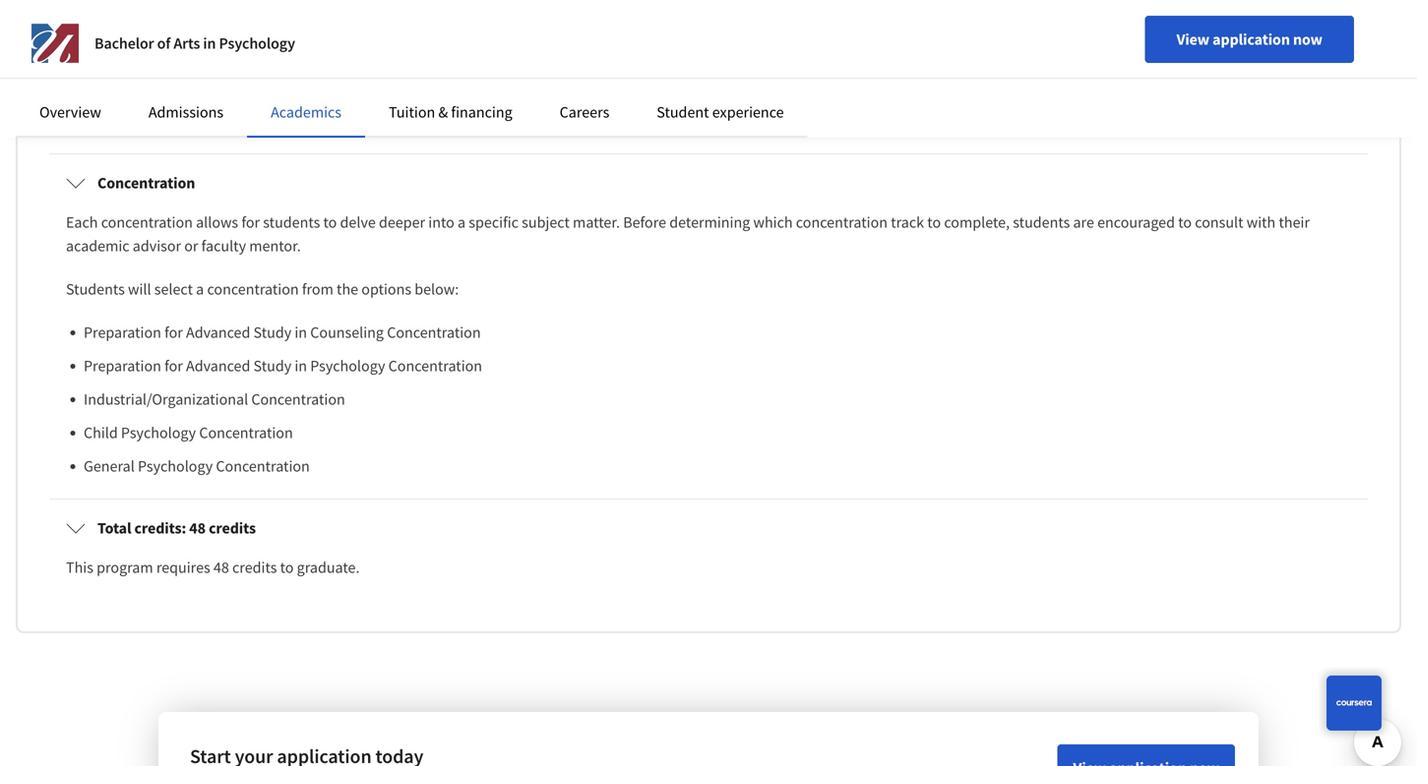 Task type: locate. For each thing, give the bounding box(es) containing it.
consult
[[1195, 213, 1244, 232]]

view application now
[[1177, 30, 1323, 49]]

preparation for preparation for advanced study in psychology concentration
[[84, 356, 161, 376]]

with
[[1247, 213, 1276, 232]]

preparation down will
[[84, 323, 161, 343]]

psychology down industrial/organizational
[[121, 423, 196, 443]]

overview
[[39, 102, 101, 122]]

in
[[203, 33, 216, 53], [295, 323, 307, 343], [295, 356, 307, 376]]

1 - from the top
[[148, 44, 153, 64]]

concentration up advisor
[[101, 213, 193, 232]]

1 vertical spatial 3
[[334, 78, 342, 97]]

a right select
[[196, 280, 204, 299]]

1 horizontal spatial 48
[[213, 558, 229, 578]]

advanced down students will select a concentration from the options below:
[[186, 323, 250, 343]]

preparation
[[84, 323, 161, 343], [84, 356, 161, 376]]

3 inside "list item"
[[390, 44, 398, 64]]

total credits: 48 credits
[[97, 519, 256, 538]]

- inside "list item"
[[148, 44, 153, 64]]

psychology,
[[309, 44, 387, 64], [252, 78, 331, 97]]

select
[[154, 280, 193, 299]]

2 preparation from the top
[[84, 356, 161, 376]]

for down select
[[164, 323, 183, 343]]

1 vertical spatial advanced
[[186, 356, 250, 376]]

psyu for psyu 351 - history and systems of psychology, 3 credits
[[84, 44, 118, 64]]

advanced up the industrial/organizational concentration
[[186, 356, 250, 376]]

psyu 421 - cross-cultural psychology, 3 credits
[[84, 78, 390, 97]]

3 - from the top
[[148, 111, 153, 131]]

48 right requires
[[213, 558, 229, 578]]

this program requires 48 credits to graduate.
[[66, 558, 360, 578]]

subject
[[522, 213, 570, 232]]

history
[[156, 44, 203, 64]]

1 vertical spatial a
[[196, 280, 204, 299]]

- right 351
[[148, 44, 153, 64]]

for
[[241, 213, 260, 232], [164, 323, 183, 343], [164, 356, 183, 376]]

psychology, up academics link
[[309, 44, 387, 64]]

2 vertical spatial in
[[295, 356, 307, 376]]

for up industrial/organizational
[[164, 356, 183, 376]]

in right arts
[[203, 33, 216, 53]]

a right into
[[458, 213, 466, 232]]

or
[[184, 236, 198, 256]]

2 horizontal spatial 3
[[390, 44, 398, 64]]

mentor.
[[249, 236, 301, 256]]

0 horizontal spatial students
[[263, 213, 320, 232]]

1 study from the top
[[253, 323, 291, 343]]

2 list from the top
[[74, 321, 1351, 478]]

1 vertical spatial psychology,
[[252, 78, 331, 97]]

for for psychology
[[164, 356, 183, 376]]

psyu inside "list item"
[[84, 44, 118, 64]]

to left the consult
[[1178, 213, 1192, 232]]

1 vertical spatial psyu
[[84, 78, 118, 97]]

child
[[84, 423, 118, 443]]

0 vertical spatial -
[[148, 44, 153, 64]]

psyu
[[84, 44, 118, 64], [84, 78, 118, 97], [84, 111, 118, 131]]

child psychology concentration
[[84, 423, 293, 443]]

1 advanced from the top
[[186, 323, 250, 343]]

0 vertical spatial psychology,
[[309, 44, 387, 64]]

psyu left 351
[[84, 44, 118, 64]]

- right 421
[[148, 78, 153, 97]]

3
[[390, 44, 398, 64], [334, 78, 342, 97], [303, 111, 311, 131]]

list item
[[84, 9, 1351, 32]]

to left graduate. on the bottom
[[280, 558, 294, 578]]

psychology up psyu 421 - cross-cultural psychology, 3 credits
[[219, 33, 295, 53]]

1 horizontal spatial a
[[458, 213, 466, 232]]

academics
[[271, 102, 342, 122]]

1 vertical spatial study
[[253, 356, 291, 376]]

complete,
[[944, 213, 1010, 232]]

2 vertical spatial -
[[148, 111, 153, 131]]

for for counseling
[[164, 323, 183, 343]]

credits inside dropdown button
[[209, 519, 256, 538]]

480
[[121, 111, 145, 131]]

students up mentor.
[[263, 213, 320, 232]]

cultural
[[197, 78, 249, 97]]

list
[[74, 0, 1351, 133], [74, 321, 1351, 478]]

in up the preparation for advanced study in psychology concentration
[[295, 323, 307, 343]]

2 psyu from the top
[[84, 78, 118, 97]]

students
[[66, 280, 125, 299]]

2 - from the top
[[148, 78, 153, 97]]

0 vertical spatial study
[[253, 323, 291, 343]]

capstone,
[[234, 111, 300, 131]]

each
[[66, 213, 98, 232]]

preparation for preparation for advanced study in counseling concentration
[[84, 323, 161, 343]]

0 vertical spatial 48
[[189, 519, 206, 538]]

matter.
[[573, 213, 620, 232]]

3 psyu from the top
[[84, 111, 118, 131]]

0 vertical spatial list
[[74, 0, 1351, 133]]

students left are
[[1013, 213, 1070, 232]]

of
[[157, 33, 170, 53], [293, 44, 306, 64]]

1 psyu from the top
[[84, 44, 118, 64]]

0 vertical spatial preparation
[[84, 323, 161, 343]]

3 up tuition
[[390, 44, 398, 64]]

2 students from the left
[[1013, 213, 1070, 232]]

1 vertical spatial for
[[164, 323, 183, 343]]

psychology
[[219, 33, 295, 53], [156, 111, 231, 131], [310, 356, 385, 376], [121, 423, 196, 443], [138, 457, 213, 476]]

to left delve
[[323, 213, 337, 232]]

to right track
[[927, 213, 941, 232]]

advanced for psychology
[[186, 356, 250, 376]]

student
[[657, 102, 709, 122]]

psyu 421 - cross-cultural psychology, 3 credits list item
[[84, 76, 1351, 99]]

study down preparation for advanced study in counseling concentration at the top of page
[[253, 356, 291, 376]]

concentration down mentor.
[[207, 280, 299, 299]]

study up the preparation for advanced study in psychology concentration
[[253, 323, 291, 343]]

cross-
[[156, 78, 197, 97]]

psychology down counseling
[[310, 356, 385, 376]]

for right the allows
[[241, 213, 260, 232]]

0 horizontal spatial 48
[[189, 519, 206, 538]]

study
[[253, 323, 291, 343], [253, 356, 291, 376]]

credits inside "list item"
[[401, 44, 446, 64]]

0 vertical spatial advanced
[[186, 323, 250, 343]]

0 vertical spatial a
[[458, 213, 466, 232]]

1 vertical spatial in
[[295, 323, 307, 343]]

graduate.
[[297, 558, 360, 578]]

university of massachusetts global logo image
[[31, 20, 79, 67]]

industrial/organizational
[[84, 390, 248, 409]]

2 horizontal spatial concentration
[[796, 213, 888, 232]]

concentration left track
[[796, 213, 888, 232]]

students
[[263, 213, 320, 232], [1013, 213, 1070, 232]]

determining
[[669, 213, 750, 232]]

3 right capstone,
[[303, 111, 311, 131]]

into
[[428, 213, 455, 232]]

in down preparation for advanced study in counseling concentration at the top of page
[[295, 356, 307, 376]]

0 vertical spatial for
[[241, 213, 260, 232]]

preparation for advanced study in counseling concentration list item
[[84, 321, 1351, 344]]

psyu left "480"
[[84, 111, 118, 131]]

concentration
[[101, 213, 193, 232], [796, 213, 888, 232], [207, 280, 299, 299]]

faculty
[[201, 236, 246, 256]]

of left arts
[[157, 33, 170, 53]]

psyu left 421
[[84, 78, 118, 97]]

2 vertical spatial 3
[[303, 111, 311, 131]]

a
[[458, 213, 466, 232], [196, 280, 204, 299]]

systems
[[235, 44, 289, 64]]

bachelor of arts in psychology
[[94, 33, 295, 53]]

of inside "list item"
[[293, 44, 306, 64]]

child psychology concentration list item
[[84, 421, 1351, 445]]

psychology, inside list item
[[252, 78, 331, 97]]

allows
[[196, 213, 238, 232]]

2 vertical spatial psyu
[[84, 111, 118, 131]]

-
[[148, 44, 153, 64], [148, 78, 153, 97], [148, 111, 153, 131]]

psychology, inside "list item"
[[309, 44, 387, 64]]

0 vertical spatial 3
[[390, 44, 398, 64]]

2 vertical spatial for
[[164, 356, 183, 376]]

are
[[1073, 213, 1094, 232]]

48 right "credits:"
[[189, 519, 206, 538]]

1 vertical spatial preparation
[[84, 356, 161, 376]]

- right "480"
[[148, 111, 153, 131]]

48
[[189, 519, 206, 538], [213, 558, 229, 578]]

concentration
[[97, 173, 195, 193], [387, 323, 481, 343], [388, 356, 482, 376], [251, 390, 345, 409], [199, 423, 293, 443], [216, 457, 310, 476]]

credits
[[401, 44, 446, 64], [345, 78, 390, 97], [314, 111, 359, 131], [209, 519, 256, 538], [232, 558, 277, 578]]

0 horizontal spatial concentration
[[101, 213, 193, 232]]

and
[[206, 44, 232, 64]]

concentration inside dropdown button
[[97, 173, 195, 193]]

psyu 351 - history and systems of psychology, 3 credits
[[84, 44, 446, 64]]

options
[[361, 280, 411, 299]]

1 vertical spatial list
[[74, 321, 1351, 478]]

psyu 480 - psychology capstone, 3 credits list item
[[84, 109, 1351, 133]]

0 horizontal spatial 3
[[303, 111, 311, 131]]

advisor
[[133, 236, 181, 256]]

1 list from the top
[[74, 0, 1351, 133]]

2 study from the top
[[253, 356, 291, 376]]

list containing preparation for advanced study in counseling concentration
[[74, 321, 1351, 478]]

351
[[121, 44, 145, 64]]

overview link
[[39, 102, 101, 122]]

1 horizontal spatial students
[[1013, 213, 1070, 232]]

psychology, up academics
[[252, 78, 331, 97]]

advanced
[[186, 323, 250, 343], [186, 356, 250, 376]]

requires
[[156, 558, 210, 578]]

arts
[[174, 33, 200, 53]]

of right systems at the left
[[293, 44, 306, 64]]

0 vertical spatial psyu
[[84, 44, 118, 64]]

their
[[1279, 213, 1310, 232]]

1 vertical spatial -
[[148, 78, 153, 97]]

list containing psyu 351 - history and systems of psychology, 3 credits
[[74, 0, 1351, 133]]

preparation up industrial/organizational
[[84, 356, 161, 376]]

3 up academics link
[[334, 78, 342, 97]]

1 preparation from the top
[[84, 323, 161, 343]]

1 horizontal spatial 3
[[334, 78, 342, 97]]

1 horizontal spatial of
[[293, 44, 306, 64]]

2 advanced from the top
[[186, 356, 250, 376]]



Task type: vqa. For each thing, say whether or not it's contained in the screenshot.
you inside the in this course, you will develop a framework for engaging diversity and differences in social work practice, as well as advancing human rights and social and economic justice. explore how societal power and diversity characterize and shape the human experience and are critical to the formation of social structures, cultural understandings, group and organizational processes, and identities.
no



Task type: describe. For each thing, give the bounding box(es) containing it.
which
[[753, 213, 793, 232]]

track
[[891, 213, 924, 232]]

counseling
[[310, 323, 384, 343]]

- for 421
[[148, 78, 153, 97]]

421
[[121, 78, 145, 97]]

tuition & financing
[[389, 102, 512, 122]]

- for 351
[[148, 44, 153, 64]]

financing
[[451, 102, 512, 122]]

1 students from the left
[[263, 213, 320, 232]]

preparation for advanced study in counseling concentration
[[84, 323, 481, 343]]

psychology down cross-
[[156, 111, 231, 131]]

careers link
[[560, 102, 610, 122]]

0 horizontal spatial a
[[196, 280, 204, 299]]

- for 480
[[148, 111, 153, 131]]

industrial/organizational concentration
[[84, 390, 345, 409]]

academics link
[[271, 102, 342, 122]]

concentration inside 'list item'
[[199, 423, 293, 443]]

from
[[302, 280, 334, 299]]

admissions
[[148, 102, 224, 122]]

48 inside dropdown button
[[189, 519, 206, 538]]

careers
[[560, 102, 610, 122]]

student experience link
[[657, 102, 784, 122]]

preparation for advanced study in psychology concentration list item
[[84, 354, 1351, 378]]

psyu 480 - psychology capstone, 3 credits
[[84, 111, 359, 131]]

deeper
[[379, 213, 425, 232]]

delve
[[340, 213, 376, 232]]

total credits: 48 credits button
[[50, 501, 1367, 556]]

experience
[[712, 102, 784, 122]]

1 vertical spatial 48
[[213, 558, 229, 578]]

tuition & financing link
[[389, 102, 512, 122]]

student experience
[[657, 102, 784, 122]]

tuition
[[389, 102, 435, 122]]

a inside 'each concentration allows for students to delve deeper into a specific subject matter. before determining which concentration track to complete, students are encouraged to consult with their academic advisor or faculty mentor.'
[[458, 213, 466, 232]]

advanced for counseling
[[186, 323, 250, 343]]

study for counseling
[[253, 323, 291, 343]]

view
[[1177, 30, 1210, 49]]

now
[[1293, 30, 1323, 49]]

general
[[84, 457, 135, 476]]

this
[[66, 558, 93, 578]]

industrial/organizational concentration list item
[[84, 388, 1351, 411]]

psyu 351 - history and systems of psychology, 3 credits list item
[[84, 42, 1351, 66]]

0 vertical spatial in
[[203, 33, 216, 53]]

below:
[[415, 280, 459, 299]]

general psychology concentration
[[84, 457, 310, 476]]

each concentration allows for students to delve deeper into a specific subject matter. before determining which concentration track to complete, students are encouraged to consult with their academic advisor or faculty mentor.
[[66, 213, 1310, 256]]

before
[[623, 213, 666, 232]]

specific
[[469, 213, 519, 232]]

will
[[128, 280, 151, 299]]

psyu for psyu 480 - psychology capstone, 3 credits
[[84, 111, 118, 131]]

view application now button
[[1145, 16, 1354, 63]]

in for counseling
[[295, 323, 307, 343]]

1 horizontal spatial concentration
[[207, 280, 299, 299]]

psychology down child psychology concentration
[[138, 457, 213, 476]]

psyu for psyu 421 - cross-cultural psychology, 3 credits
[[84, 78, 118, 97]]

total
[[97, 519, 131, 538]]

program
[[97, 558, 153, 578]]

study for psychology
[[253, 356, 291, 376]]

general psychology concentration list item
[[84, 455, 1351, 478]]

in for psychology
[[295, 356, 307, 376]]

psychology inside 'list item'
[[121, 423, 196, 443]]

academic
[[66, 236, 129, 256]]

&
[[438, 102, 448, 122]]

students will select a concentration from the options below:
[[66, 280, 459, 299]]

0 horizontal spatial of
[[157, 33, 170, 53]]

admissions link
[[148, 102, 224, 122]]

credits:
[[134, 519, 186, 538]]

the
[[337, 280, 358, 299]]

encouraged
[[1097, 213, 1175, 232]]

preparation for advanced study in psychology concentration
[[84, 356, 482, 376]]

for inside 'each concentration allows for students to delve deeper into a specific subject matter. before determining which concentration track to complete, students are encouraged to consult with their academic advisor or faculty mentor.'
[[241, 213, 260, 232]]

concentration button
[[50, 156, 1367, 211]]

application
[[1213, 30, 1290, 49]]

bachelor
[[94, 33, 154, 53]]



